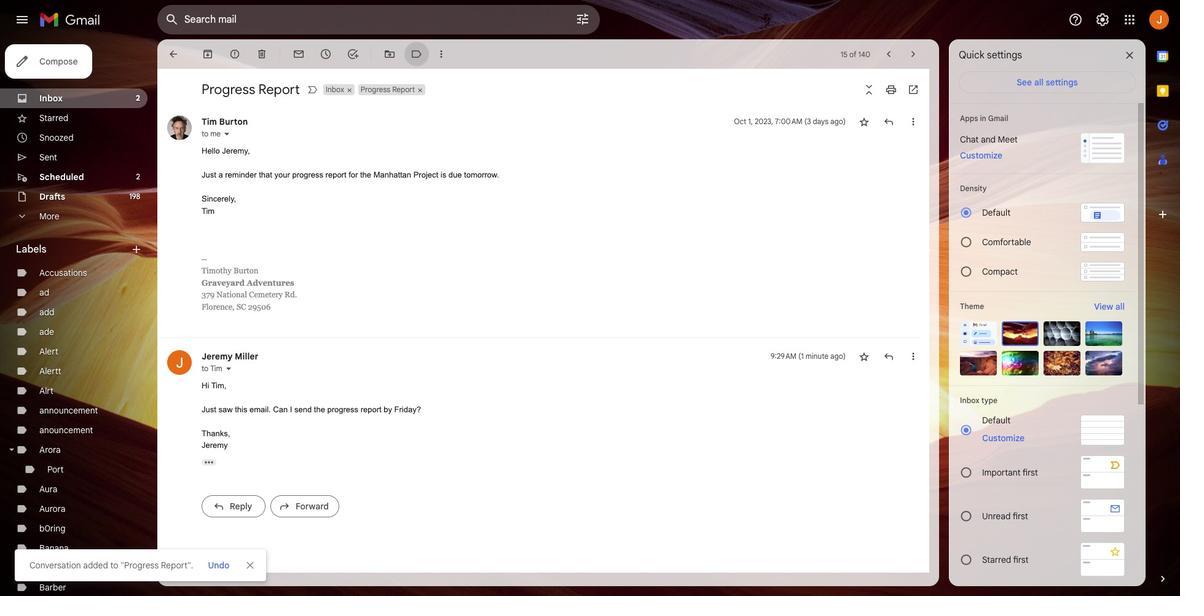 Task type: describe. For each thing, give the bounding box(es) containing it.
b0ring link
[[39, 523, 65, 534]]

port link
[[47, 464, 64, 475]]

first for important first
[[1023, 467, 1039, 478]]

show details image for burton
[[223, 130, 231, 138]]

labels image
[[411, 48, 423, 60]]

2 - from the left
[[204, 254, 207, 264]]

hello
[[202, 146, 220, 156]]

mark as unread image
[[293, 48, 305, 60]]

chat
[[961, 134, 979, 145]]

not starred image
[[859, 116, 871, 128]]

support image
[[1069, 12, 1084, 27]]

undo
[[208, 560, 230, 571]]

(1
[[799, 352, 804, 361]]

0 horizontal spatial progress
[[202, 81, 256, 98]]

barber link
[[39, 582, 66, 594]]

hello jeremy,
[[202, 146, 250, 156]]

national
[[217, 290, 247, 300]]

9:29 am
[[771, 352, 797, 361]]

show details image for miller
[[225, 365, 232, 372]]

jeremy inside thanks, jeremy
[[202, 441, 228, 450]]

progress report button
[[358, 84, 416, 95]]

compose
[[39, 56, 78, 67]]

miller
[[235, 351, 259, 362]]

just saw this email. can i send the progress report by friday?
[[202, 405, 424, 414]]

display density element
[[961, 184, 1126, 193]]

just for just saw this email. can i send the progress report by friday?
[[202, 405, 216, 414]]

tim for sincerely,
[[202, 206, 215, 216]]

manhattan
[[374, 170, 412, 180]]

cemetery
[[249, 290, 283, 300]]

send
[[295, 405, 312, 414]]

9:29 am (1 minute ago)
[[771, 352, 846, 361]]

0 horizontal spatial report
[[259, 81, 300, 98]]

inbox for inbox "button"
[[326, 85, 344, 94]]

aura
[[39, 484, 57, 495]]

sent
[[39, 152, 57, 163]]

tim for to
[[210, 364, 222, 373]]

just a reminder that your progress report for the manhattan project is due tomorrow.
[[202, 170, 502, 180]]

arora
[[39, 445, 61, 456]]

sc
[[237, 302, 246, 312]]

not starred checkbox for burton
[[859, 116, 871, 128]]

alertt link
[[39, 366, 61, 377]]

1 horizontal spatial the
[[360, 170, 372, 180]]

aura link
[[39, 484, 57, 495]]

comfortable
[[983, 237, 1032, 248]]

add
[[39, 307, 54, 318]]

for
[[349, 170, 358, 180]]

inbox for inbox type
[[961, 396, 980, 405]]

15 of 140
[[841, 50, 871, 59]]

that
[[259, 170, 272, 180]]

drafts link
[[39, 191, 65, 202]]

unread
[[983, 511, 1011, 522]]

add to tasks image
[[347, 48, 359, 60]]

theme element
[[961, 301, 985, 313]]

aurora
[[39, 504, 65, 515]]

adventures
[[247, 278, 294, 288]]

friday?
[[395, 405, 421, 414]]

banana
[[39, 543, 69, 554]]

graveyard
[[202, 278, 245, 288]]

quick settings element
[[959, 49, 1023, 71]]

first for starred first
[[1014, 554, 1029, 566]]

inbox link
[[39, 93, 63, 104]]

labels navigation
[[0, 39, 157, 597]]

type
[[982, 396, 998, 405]]

back to inbox image
[[167, 48, 180, 60]]

report".
[[161, 560, 193, 571]]

compose button
[[5, 44, 93, 79]]

saw
[[219, 405, 233, 414]]

7:00 am
[[776, 117, 803, 126]]

archive image
[[202, 48, 214, 60]]

140
[[859, 50, 871, 59]]

apps
[[961, 114, 979, 123]]

minute
[[806, 352, 829, 361]]

to for tim burton
[[202, 129, 209, 138]]

scheduled
[[39, 172, 84, 183]]

see all settings button
[[959, 71, 1137, 93]]

reply link
[[202, 495, 266, 518]]

newer image
[[883, 48, 896, 60]]

thanks,
[[202, 429, 230, 438]]

settings image
[[1096, 12, 1111, 27]]

banana link
[[39, 543, 69, 554]]

1 - from the left
[[202, 254, 204, 264]]

379
[[202, 290, 215, 300]]

added
[[83, 560, 108, 571]]

ago) inside cell
[[831, 352, 846, 361]]

snoozed link
[[39, 132, 74, 143]]

conversation added to "progress report".
[[30, 560, 193, 571]]

2 for inbox
[[136, 93, 140, 103]]

more image
[[435, 48, 448, 60]]

starred first
[[983, 554, 1029, 566]]

accusations
[[39, 268, 87, 279]]

meet
[[999, 134, 1019, 145]]

move to image
[[384, 48, 396, 60]]

oct
[[735, 117, 747, 126]]

alert
[[39, 346, 58, 357]]

arora link
[[39, 445, 61, 456]]

search mail image
[[161, 9, 183, 31]]

default for comfortable
[[983, 207, 1011, 218]]

2 vertical spatial to
[[110, 560, 118, 571]]

jeremy,
[[222, 146, 250, 156]]

main menu image
[[15, 12, 30, 27]]

starred for starred link
[[39, 113, 68, 124]]

see all settings
[[1017, 77, 1079, 88]]

ade link
[[39, 327, 54, 338]]

progress inside button
[[361, 85, 391, 94]]

inbox button
[[324, 84, 346, 95]]

tim,
[[211, 381, 227, 390]]

timothy burton graveyard adventures 379 national cemetery rd. florence, sc 29506
[[202, 266, 297, 312]]

due
[[449, 170, 462, 180]]

(3
[[805, 117, 812, 126]]

rd.
[[285, 290, 297, 300]]

1 horizontal spatial report
[[361, 405, 382, 414]]

i
[[290, 405, 292, 414]]

ad
[[39, 287, 49, 298]]

0 vertical spatial tim
[[202, 116, 217, 127]]

is
[[441, 170, 447, 180]]



Task type: vqa. For each thing, say whether or not it's contained in the screenshot.
Welcome
no



Task type: locate. For each thing, give the bounding box(es) containing it.
ago) right days
[[831, 117, 846, 126]]

just
[[202, 170, 216, 180], [202, 405, 216, 414]]

0 vertical spatial default
[[983, 207, 1011, 218]]

report inside button
[[393, 85, 415, 94]]

2 horizontal spatial inbox
[[961, 396, 980, 405]]

1 ago) from the top
[[831, 117, 846, 126]]

advanced search options image
[[571, 7, 595, 31]]

tim up hi tim,
[[210, 364, 222, 373]]

0 horizontal spatial progress
[[292, 170, 324, 180]]

inbox type element
[[961, 396, 1126, 405]]

show details image
[[223, 130, 231, 138], [225, 365, 232, 372]]

alrt link
[[39, 386, 53, 397]]

1 vertical spatial default
[[983, 415, 1011, 426]]

starred link
[[39, 113, 68, 124]]

not starred checkbox for miller
[[859, 350, 871, 363]]

0 vertical spatial first
[[1023, 467, 1039, 478]]

chat and meet
[[961, 134, 1019, 145]]

forward
[[296, 501, 329, 512]]

0 vertical spatial report
[[326, 170, 347, 180]]

0 vertical spatial ago)
[[831, 117, 846, 126]]

Not starred checkbox
[[859, 116, 871, 128], [859, 350, 871, 363]]

add link
[[39, 307, 54, 318]]

in
[[981, 114, 987, 123]]

thanks, jeremy
[[202, 429, 230, 450]]

1 vertical spatial show details image
[[225, 365, 232, 372]]

project
[[414, 170, 439, 180]]

1 not starred checkbox from the top
[[859, 116, 871, 128]]

alert
[[15, 28, 1161, 582]]

announcement
[[39, 405, 98, 416]]

1 vertical spatial just
[[202, 405, 216, 414]]

first for unread first
[[1013, 511, 1029, 522]]

bandana link
[[39, 563, 74, 574]]

1 vertical spatial jeremy
[[202, 441, 228, 450]]

snooze image
[[320, 48, 332, 60]]

tab list
[[1146, 39, 1181, 552]]

2 for scheduled
[[136, 172, 140, 181]]

report down labels icon
[[393, 85, 415, 94]]

default up comfortable
[[983, 207, 1011, 218]]

tim up to me
[[202, 116, 217, 127]]

hi
[[202, 381, 209, 390]]

0 horizontal spatial the
[[314, 405, 325, 414]]

0 horizontal spatial progress report
[[202, 81, 300, 98]]

1 horizontal spatial settings
[[1046, 77, 1079, 88]]

list
[[157, 103, 920, 529]]

to tim
[[202, 364, 222, 373]]

1 horizontal spatial progress
[[328, 405, 359, 414]]

show trimmed content image
[[202, 459, 217, 466]]

progress right send
[[328, 405, 359, 414]]

inbox inside "button"
[[326, 85, 344, 94]]

theme
[[961, 302, 985, 311]]

0 vertical spatial not starred checkbox
[[859, 116, 871, 128]]

report down delete image
[[259, 81, 300, 98]]

days
[[813, 117, 829, 126]]

progress down move to 'icon' at the left top of the page
[[361, 85, 391, 94]]

just left a
[[202, 170, 216, 180]]

reminder
[[225, 170, 257, 180]]

inbox up starred link
[[39, 93, 63, 104]]

Search mail text field
[[185, 14, 541, 26]]

1 default from the top
[[983, 207, 1011, 218]]

to right added
[[110, 560, 118, 571]]

oct 1, 2023, 7:00 am (3 days ago) cell
[[735, 116, 846, 128]]

0 vertical spatial 2
[[136, 93, 140, 103]]

barber
[[39, 582, 66, 594]]

me
[[210, 129, 221, 138]]

important
[[983, 467, 1021, 478]]

settings right quick
[[988, 49, 1023, 62]]

alertt
[[39, 366, 61, 377]]

1 vertical spatial tim
[[202, 206, 215, 216]]

older image
[[908, 48, 920, 60]]

can
[[273, 405, 288, 414]]

0 vertical spatial jeremy
[[202, 351, 233, 362]]

2 vertical spatial tim
[[210, 364, 222, 373]]

burton for timothy
[[234, 266, 259, 276]]

accusations link
[[39, 268, 87, 279]]

1 horizontal spatial report
[[393, 85, 415, 94]]

important first
[[983, 467, 1039, 478]]

tim
[[202, 116, 217, 127], [202, 206, 215, 216], [210, 364, 222, 373]]

1 vertical spatial 2
[[136, 172, 140, 181]]

1 vertical spatial not starred checkbox
[[859, 350, 871, 363]]

settings inside quick settings element
[[988, 49, 1023, 62]]

ago)
[[831, 117, 846, 126], [831, 352, 846, 361]]

first down unread first
[[1014, 554, 1029, 566]]

scheduled link
[[39, 172, 84, 183]]

1 vertical spatial ago)
[[831, 352, 846, 361]]

1 vertical spatial report
[[361, 405, 382, 414]]

delete image
[[256, 48, 268, 60]]

alert containing conversation added to "progress report".
[[15, 28, 1161, 582]]

2023,
[[755, 117, 774, 126]]

labels heading
[[16, 244, 130, 256]]

1 jeremy from the top
[[202, 351, 233, 362]]

burton for tim
[[219, 116, 248, 127]]

"progress
[[121, 560, 159, 571]]

first right unread on the bottom of page
[[1013, 511, 1029, 522]]

just for just a reminder that your progress report for the manhattan project is due tomorrow.
[[202, 170, 216, 180]]

1 vertical spatial the
[[314, 405, 325, 414]]

list containing tim burton
[[157, 103, 920, 529]]

starred inside labels 'navigation'
[[39, 113, 68, 124]]

tim down sincerely,
[[202, 206, 215, 216]]

1,
[[749, 117, 753, 126]]

labels
[[16, 244, 46, 256]]

jeremy up to tim
[[202, 351, 233, 362]]

by
[[384, 405, 392, 414]]

None search field
[[157, 5, 600, 34]]

starred up 'snoozed'
[[39, 113, 68, 124]]

to left 'me'
[[202, 129, 209, 138]]

0 vertical spatial show details image
[[223, 130, 231, 138]]

burton inside timothy burton graveyard adventures 379 national cemetery rd. florence, sc 29506
[[234, 266, 259, 276]]

default down type
[[983, 415, 1011, 426]]

1 vertical spatial to
[[202, 364, 209, 373]]

progress up tim burton
[[202, 81, 256, 98]]

9:29 am (1 minute ago) cell
[[771, 350, 846, 363]]

see
[[1017, 77, 1033, 88]]

ad link
[[39, 287, 49, 298]]

b0ring
[[39, 523, 65, 534]]

report left for
[[326, 170, 347, 180]]

sent link
[[39, 152, 57, 163]]

announcement link
[[39, 405, 98, 416]]

default for important first
[[983, 415, 1011, 426]]

report left 'by'
[[361, 405, 382, 414]]

0 vertical spatial the
[[360, 170, 372, 180]]

0 vertical spatial settings
[[988, 49, 1023, 62]]

ago) inside cell
[[831, 117, 846, 126]]

inbox for inbox 'link' on the top of page
[[39, 93, 63, 104]]

29506
[[248, 302, 271, 312]]

1 horizontal spatial inbox
[[326, 85, 344, 94]]

anouncement link
[[39, 425, 93, 436]]

0 vertical spatial burton
[[219, 116, 248, 127]]

jeremy
[[202, 351, 233, 362], [202, 441, 228, 450]]

progress report down delete image
[[202, 81, 300, 98]]

quick
[[959, 49, 985, 62]]

settings inside see all settings button
[[1046, 77, 1079, 88]]

the right for
[[360, 170, 372, 180]]

0 horizontal spatial starred
[[39, 113, 68, 124]]

show details image down jeremy miller
[[225, 365, 232, 372]]

0 horizontal spatial inbox
[[39, 93, 63, 104]]

settings right all
[[1046, 77, 1079, 88]]

to up "hi"
[[202, 364, 209, 373]]

1 vertical spatial first
[[1013, 511, 1029, 522]]

undo link
[[203, 555, 235, 577]]

not starred checkbox right days
[[859, 116, 871, 128]]

ago) right minute
[[831, 352, 846, 361]]

progress right the your
[[292, 170, 324, 180]]

1 vertical spatial settings
[[1046, 77, 1079, 88]]

report spam image
[[229, 48, 241, 60]]

just left saw
[[202, 405, 216, 414]]

2 jeremy from the top
[[202, 441, 228, 450]]

2 not starred checkbox from the top
[[859, 350, 871, 363]]

the right send
[[314, 405, 325, 414]]

more
[[39, 211, 59, 222]]

inbox down snooze icon
[[326, 85, 344, 94]]

0 horizontal spatial report
[[326, 170, 347, 180]]

0 vertical spatial just
[[202, 170, 216, 180]]

aurora link
[[39, 504, 65, 515]]

unread first
[[983, 511, 1029, 522]]

1 vertical spatial burton
[[234, 266, 259, 276]]

progress report inside button
[[361, 85, 415, 94]]

1 horizontal spatial progress report
[[361, 85, 415, 94]]

density
[[961, 184, 987, 193]]

progress report
[[202, 81, 300, 98], [361, 85, 415, 94]]

0 vertical spatial to
[[202, 129, 209, 138]]

1 horizontal spatial progress
[[361, 85, 391, 94]]

0 horizontal spatial settings
[[988, 49, 1023, 62]]

jeremy down thanks,
[[202, 441, 228, 450]]

2 just from the top
[[202, 405, 216, 414]]

reply
[[230, 501, 252, 512]]

to me
[[202, 129, 221, 138]]

sincerely,
[[202, 194, 236, 204]]

to
[[202, 129, 209, 138], [202, 364, 209, 373], [110, 560, 118, 571]]

email.
[[250, 405, 271, 414]]

2 vertical spatial first
[[1014, 554, 1029, 566]]

2 2 from the top
[[136, 172, 140, 181]]

your
[[275, 170, 290, 180]]

-
[[202, 254, 204, 264], [204, 254, 207, 264]]

progress
[[292, 170, 324, 180], [328, 405, 359, 414]]

1 just from the top
[[202, 170, 216, 180]]

default
[[983, 207, 1011, 218], [983, 415, 1011, 426]]

forward link
[[271, 495, 340, 518]]

tim inside sincerely, tim
[[202, 206, 215, 216]]

alrt
[[39, 386, 53, 397]]

0 vertical spatial progress
[[292, 170, 324, 180]]

alert link
[[39, 346, 58, 357]]

burton up 'me'
[[219, 116, 248, 127]]

this
[[235, 405, 248, 414]]

1 vertical spatial starred
[[983, 554, 1012, 566]]

to for jeremy miller
[[202, 364, 209, 373]]

1 vertical spatial progress
[[328, 405, 359, 414]]

not starred checkbox right minute
[[859, 350, 871, 363]]

burton up graveyard at the top
[[234, 266, 259, 276]]

all
[[1035, 77, 1044, 88]]

first right important
[[1023, 467, 1039, 478]]

2 ago) from the top
[[831, 352, 846, 361]]

gmail image
[[39, 7, 106, 32]]

show details image right 'me'
[[223, 130, 231, 138]]

inbox left type
[[961, 396, 980, 405]]

1 2 from the top
[[136, 93, 140, 103]]

florence,
[[202, 302, 235, 312]]

compact
[[983, 266, 1019, 277]]

tim burton
[[202, 116, 248, 127]]

jeremy miller
[[202, 351, 259, 362]]

0 vertical spatial starred
[[39, 113, 68, 124]]

starred for starred first
[[983, 554, 1012, 566]]

progress report down move to 'icon' at the left top of the page
[[361, 85, 415, 94]]

2 default from the top
[[983, 415, 1011, 426]]

starred down unread on the bottom of page
[[983, 554, 1012, 566]]

inbox inside labels 'navigation'
[[39, 93, 63, 104]]

quick settings
[[959, 49, 1023, 62]]

1 horizontal spatial starred
[[983, 554, 1012, 566]]

2
[[136, 93, 140, 103], [136, 172, 140, 181]]



